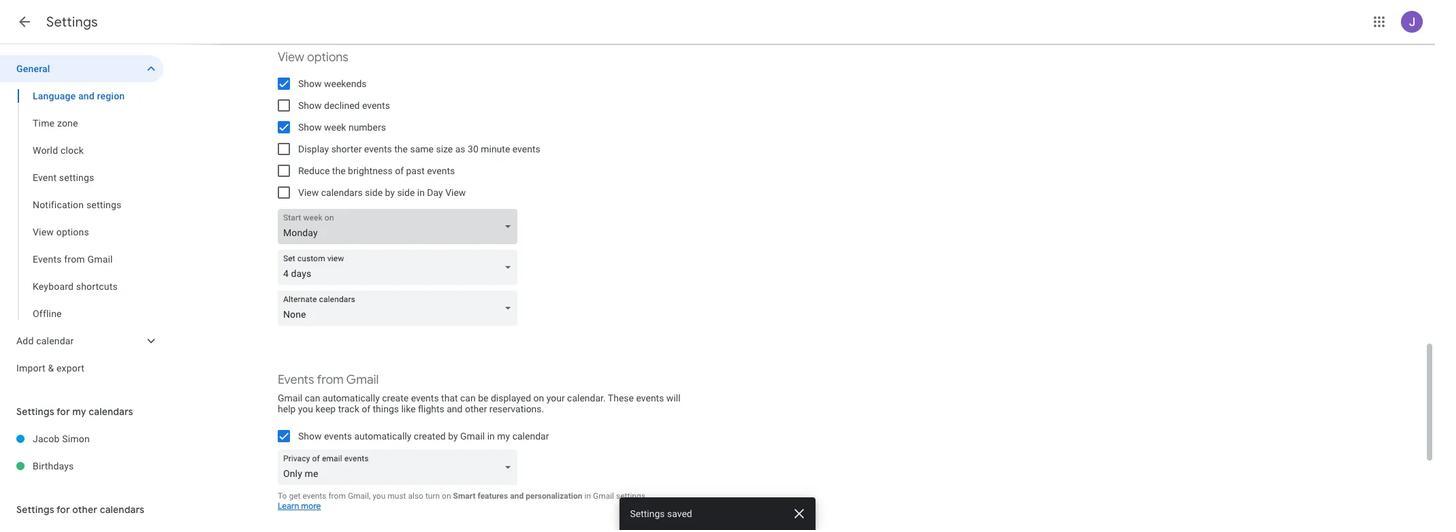 Task type: locate. For each thing, give the bounding box(es) containing it.
gmail left settings.
[[593, 492, 614, 501]]

1 horizontal spatial can
[[460, 393, 476, 404]]

gmail up shortcuts at the bottom left
[[87, 254, 113, 265]]

calendars
[[321, 187, 363, 198], [89, 406, 133, 418], [100, 504, 144, 516]]

tree containing general
[[0, 55, 163, 382]]

0 horizontal spatial calendar
[[36, 336, 74, 347]]

30
[[468, 144, 479, 155]]

0 vertical spatial settings
[[59, 172, 94, 183]]

events down track
[[324, 431, 352, 442]]

birthdays
[[33, 461, 74, 472]]

calendar up the &
[[36, 336, 74, 347]]

view
[[278, 50, 304, 65], [298, 187, 319, 198], [446, 187, 466, 198], [33, 227, 54, 238]]

1 horizontal spatial side
[[397, 187, 415, 198]]

gmail up track
[[346, 373, 379, 388]]

and inside events from gmail gmail can automatically create events that can be displayed on your calendar. these events will help you keep track of things like flights and other reservations.
[[447, 404, 463, 415]]

1 vertical spatial on
[[442, 492, 451, 501]]

1 horizontal spatial my
[[497, 431, 510, 442]]

by
[[385, 187, 395, 198], [448, 431, 458, 442]]

1 can from the left
[[305, 393, 320, 404]]

in left day
[[417, 187, 425, 198]]

2 vertical spatial and
[[510, 492, 524, 501]]

from up "keep"
[[317, 373, 344, 388]]

events inside events from gmail gmail can automatically create events that can be displayed on your calendar. these events will help you keep track of things like flights and other reservations.
[[278, 373, 314, 388]]

show for show declined events
[[298, 100, 322, 111]]

in inside to get events from gmail, you must also turn on smart features and personalization in gmail settings. learn more
[[585, 492, 591, 501]]

calendar
[[36, 336, 74, 347], [513, 431, 549, 442]]

0 horizontal spatial by
[[385, 187, 395, 198]]

1 for from the top
[[56, 406, 70, 418]]

general tree item
[[0, 55, 163, 82]]

2 vertical spatial in
[[585, 492, 591, 501]]

0 vertical spatial the
[[395, 144, 408, 155]]

reduce the brightness of past events
[[298, 166, 455, 176]]

that
[[441, 393, 458, 404]]

1 vertical spatial options
[[56, 227, 89, 238]]

my down the reservations.
[[497, 431, 510, 442]]

gmail
[[87, 254, 113, 265], [346, 373, 379, 388], [278, 393, 303, 404], [460, 431, 485, 442], [593, 492, 614, 501]]

1 horizontal spatial view options
[[278, 50, 349, 65]]

group
[[0, 82, 163, 328]]

must
[[388, 492, 406, 501]]

1 vertical spatial events
[[278, 373, 314, 388]]

settings right go back image at the left of page
[[46, 14, 98, 31]]

settings down "birthdays"
[[16, 504, 54, 516]]

show left the weekends
[[298, 78, 322, 89]]

track
[[338, 404, 359, 415]]

and
[[78, 91, 95, 101], [447, 404, 463, 415], [510, 492, 524, 501]]

options up show weekends
[[307, 50, 349, 65]]

0 vertical spatial my
[[72, 406, 86, 418]]

0 vertical spatial events
[[33, 254, 62, 265]]

1 vertical spatial from
[[317, 373, 344, 388]]

1 horizontal spatial you
[[373, 492, 386, 501]]

0 vertical spatial and
[[78, 91, 95, 101]]

2 vertical spatial from
[[329, 492, 346, 501]]

settings right notification
[[86, 200, 122, 210]]

2 horizontal spatial and
[[510, 492, 524, 501]]

show up display
[[298, 122, 322, 133]]

offline
[[33, 309, 62, 319]]

to
[[278, 492, 287, 501]]

events right get
[[303, 492, 327, 501]]

1 vertical spatial calendars
[[89, 406, 133, 418]]

events
[[362, 100, 390, 111], [364, 144, 392, 155], [513, 144, 541, 155], [427, 166, 455, 176], [411, 393, 439, 404], [636, 393, 664, 404], [324, 431, 352, 442], [303, 492, 327, 501]]

0 horizontal spatial the
[[332, 166, 346, 176]]

calendars down birthdays "link"
[[100, 504, 144, 516]]

automatically down things
[[354, 431, 412, 442]]

show down "keep"
[[298, 431, 322, 442]]

show down show weekends
[[298, 100, 322, 111]]

0 vertical spatial view options
[[278, 50, 349, 65]]

2 show from the top
[[298, 100, 322, 111]]

things
[[373, 404, 399, 415]]

settings.
[[616, 492, 648, 501]]

gmail inside to get events from gmail, you must also turn on smart features and personalization in gmail settings. learn more
[[593, 492, 614, 501]]

1 vertical spatial you
[[373, 492, 386, 501]]

settings for settings for my calendars
[[16, 406, 54, 418]]

can
[[305, 393, 320, 404], [460, 393, 476, 404]]

1 vertical spatial my
[[497, 431, 510, 442]]

settings for notification settings
[[86, 200, 122, 210]]

0 horizontal spatial and
[[78, 91, 95, 101]]

from inside group
[[64, 254, 85, 265]]

for up jacob simon
[[56, 406, 70, 418]]

1 horizontal spatial on
[[534, 393, 544, 404]]

events left will
[[636, 393, 664, 404]]

0 horizontal spatial events
[[33, 254, 62, 265]]

settings up jacob
[[16, 406, 54, 418]]

1 vertical spatial settings
[[86, 200, 122, 210]]

be
[[478, 393, 489, 404]]

3 show from the top
[[298, 122, 322, 133]]

the down shorter
[[332, 166, 346, 176]]

time
[[33, 118, 55, 129]]

weekends
[[324, 78, 367, 89]]

language and region
[[33, 91, 125, 101]]

0 vertical spatial calendars
[[321, 187, 363, 198]]

1 vertical spatial of
[[362, 404, 371, 415]]

learn
[[278, 501, 299, 512]]

numbers
[[349, 122, 386, 133]]

you inside events from gmail gmail can automatically create events that can be displayed on your calendar. these events will help you keep track of things like flights and other reservations.
[[298, 404, 313, 415]]

events up "reduce the brightness of past events"
[[364, 144, 392, 155]]

2 for from the top
[[56, 504, 70, 516]]

1 vertical spatial for
[[56, 504, 70, 516]]

1 vertical spatial the
[[332, 166, 346, 176]]

as
[[455, 144, 466, 155]]

other
[[465, 404, 487, 415], [72, 504, 98, 516]]

calendars for settings for other calendars
[[100, 504, 144, 516]]

by down "reduce the brightness of past events"
[[385, 187, 395, 198]]

show
[[298, 78, 322, 89], [298, 100, 322, 111], [298, 122, 322, 133], [298, 431, 322, 442]]

show weekends
[[298, 78, 367, 89]]

view options
[[278, 50, 349, 65], [33, 227, 89, 238]]

of left past
[[395, 166, 404, 176]]

calendars for settings for my calendars
[[89, 406, 133, 418]]

settings down settings.
[[631, 509, 665, 520]]

events up keyboard
[[33, 254, 62, 265]]

can right help
[[305, 393, 320, 404]]

side down "reduce the brightness of past events"
[[365, 187, 383, 198]]

settings
[[46, 14, 98, 31], [16, 406, 54, 418], [16, 504, 54, 516], [631, 509, 665, 520]]

0 horizontal spatial other
[[72, 504, 98, 516]]

show for show weekends
[[298, 78, 322, 89]]

event settings
[[33, 172, 94, 183]]

0 vertical spatial options
[[307, 50, 349, 65]]

view up show weekends
[[278, 50, 304, 65]]

1 horizontal spatial the
[[395, 144, 408, 155]]

show events automatically created by gmail in my calendar
[[298, 431, 549, 442]]

in
[[417, 187, 425, 198], [487, 431, 495, 442], [585, 492, 591, 501]]

clock
[[61, 145, 84, 156]]

of
[[395, 166, 404, 176], [362, 404, 371, 415]]

settings heading
[[46, 14, 98, 31]]

tree
[[0, 55, 163, 382]]

birthdays tree item
[[0, 453, 163, 480]]

minute
[[481, 144, 510, 155]]

on inside events from gmail gmail can automatically create events that can be displayed on your calendar. these events will help you keep track of things like flights and other reservations.
[[534, 393, 544, 404]]

0 vertical spatial other
[[465, 404, 487, 415]]

add calendar
[[16, 336, 74, 347]]

general
[[16, 63, 50, 74]]

notification
[[33, 200, 84, 210]]

0 horizontal spatial side
[[365, 187, 383, 198]]

these
[[608, 393, 634, 404]]

the
[[395, 144, 408, 155], [332, 166, 346, 176]]

from up keyboard shortcuts
[[64, 254, 85, 265]]

turn
[[426, 492, 440, 501]]

can left be
[[460, 393, 476, 404]]

1 vertical spatial view options
[[33, 227, 89, 238]]

on right turn
[[442, 492, 451, 501]]

1 show from the top
[[298, 78, 322, 89]]

view right day
[[446, 187, 466, 198]]

the left same
[[395, 144, 408, 155]]

from inside events from gmail gmail can automatically create events that can be displayed on your calendar. these events will help you keep track of things like flights and other reservations.
[[317, 373, 344, 388]]

you right help
[[298, 404, 313, 415]]

1 vertical spatial and
[[447, 404, 463, 415]]

size
[[436, 144, 453, 155]]

0 vertical spatial calendar
[[36, 336, 74, 347]]

2 vertical spatial calendars
[[100, 504, 144, 516]]

side down past
[[397, 187, 415, 198]]

jacob
[[33, 434, 60, 445]]

group containing language and region
[[0, 82, 163, 328]]

events up numbers
[[362, 100, 390, 111]]

view options up show weekends
[[278, 50, 349, 65]]

events right minute
[[513, 144, 541, 155]]

0 vertical spatial in
[[417, 187, 425, 198]]

you
[[298, 404, 313, 415], [373, 492, 386, 501]]

events down size
[[427, 166, 455, 176]]

automatically left create
[[323, 393, 380, 404]]

you left must on the bottom of page
[[373, 492, 386, 501]]

settings for my calendars
[[16, 406, 133, 418]]

my up 'jacob simon' tree item
[[72, 406, 86, 418]]

view options down notification
[[33, 227, 89, 238]]

0 vertical spatial by
[[385, 187, 395, 198]]

also
[[408, 492, 424, 501]]

created
[[414, 431, 446, 442]]

settings
[[59, 172, 94, 183], [86, 200, 122, 210]]

side
[[365, 187, 383, 198], [397, 187, 415, 198]]

0 horizontal spatial you
[[298, 404, 313, 415]]

events
[[33, 254, 62, 265], [278, 373, 314, 388]]

other down birthdays tree item
[[72, 504, 98, 516]]

0 vertical spatial automatically
[[323, 393, 380, 404]]

calendars down reduce
[[321, 187, 363, 198]]

options inside group
[[56, 227, 89, 238]]

and left region
[[78, 91, 95, 101]]

calendars up 'jacob simon' tree item
[[89, 406, 133, 418]]

export
[[57, 363, 84, 374]]

in right personalization
[[585, 492, 591, 501]]

settings for my calendars tree
[[0, 426, 163, 480]]

my
[[72, 406, 86, 418], [497, 431, 510, 442]]

and right flights
[[447, 404, 463, 415]]

gmail,
[[348, 492, 371, 501]]

2 horizontal spatial in
[[585, 492, 591, 501]]

0 vertical spatial from
[[64, 254, 85, 265]]

1 vertical spatial by
[[448, 431, 458, 442]]

0 vertical spatial on
[[534, 393, 544, 404]]

create
[[382, 393, 409, 404]]

1 horizontal spatial and
[[447, 404, 463, 415]]

0 horizontal spatial can
[[305, 393, 320, 404]]

in down the reservations.
[[487, 431, 495, 442]]

1 horizontal spatial calendar
[[513, 431, 549, 442]]

from left the gmail,
[[329, 492, 346, 501]]

1 vertical spatial other
[[72, 504, 98, 516]]

of right track
[[362, 404, 371, 415]]

0 vertical spatial of
[[395, 166, 404, 176]]

for down "birthdays"
[[56, 504, 70, 516]]

options up events from gmail
[[56, 227, 89, 238]]

from for events from gmail gmail can automatically create events that can be displayed on your calendar. these events will help you keep track of things like flights and other reservations.
[[317, 373, 344, 388]]

settings saved
[[631, 509, 693, 520]]

1 horizontal spatial events
[[278, 373, 314, 388]]

0 vertical spatial you
[[298, 404, 313, 415]]

1 horizontal spatial in
[[487, 431, 495, 442]]

None field
[[278, 209, 523, 245], [278, 250, 523, 285], [278, 291, 523, 326], [278, 450, 523, 486], [278, 209, 523, 245], [278, 250, 523, 285], [278, 291, 523, 326], [278, 450, 523, 486]]

week
[[324, 122, 346, 133]]

events up help
[[278, 373, 314, 388]]

time zone
[[33, 118, 78, 129]]

1 horizontal spatial by
[[448, 431, 458, 442]]

1 horizontal spatial other
[[465, 404, 487, 415]]

other right that
[[465, 404, 487, 415]]

settings up notification settings
[[59, 172, 94, 183]]

show for show week numbers
[[298, 122, 322, 133]]

gmail down be
[[460, 431, 485, 442]]

and right features
[[510, 492, 524, 501]]

calendar down the reservations.
[[513, 431, 549, 442]]

by right created
[[448, 431, 458, 442]]

0 horizontal spatial of
[[362, 404, 371, 415]]

events for events from gmail gmail can automatically create events that can be displayed on your calendar. these events will help you keep track of things like flights and other reservations.
[[278, 373, 314, 388]]

from
[[64, 254, 85, 265], [317, 373, 344, 388], [329, 492, 346, 501]]

for
[[56, 406, 70, 418], [56, 504, 70, 516]]

on left your
[[534, 393, 544, 404]]

for for my
[[56, 406, 70, 418]]

0 horizontal spatial on
[[442, 492, 451, 501]]

view down notification
[[33, 227, 54, 238]]

0 horizontal spatial options
[[56, 227, 89, 238]]

settings for event settings
[[59, 172, 94, 183]]

0 vertical spatial for
[[56, 406, 70, 418]]

4 show from the top
[[298, 431, 322, 442]]



Task type: vqa. For each thing, say whether or not it's contained in the screenshot.
DISPLAY
yes



Task type: describe. For each thing, give the bounding box(es) containing it.
2 side from the left
[[397, 187, 415, 198]]

0 horizontal spatial in
[[417, 187, 425, 198]]

1 vertical spatial calendar
[[513, 431, 549, 442]]

get
[[289, 492, 301, 501]]

declined
[[324, 100, 360, 111]]

language
[[33, 91, 76, 101]]

and inside to get events from gmail, you must also turn on smart features and personalization in gmail settings. learn more
[[510, 492, 524, 501]]

import
[[16, 363, 45, 374]]

other inside events from gmail gmail can automatically create events that can be displayed on your calendar. these events will help you keep track of things like flights and other reservations.
[[465, 404, 487, 415]]

learn more link
[[278, 501, 321, 512]]

from for events from gmail
[[64, 254, 85, 265]]

to get events from gmail, you must also turn on smart features and personalization in gmail settings. learn more
[[278, 492, 648, 512]]

from inside to get events from gmail, you must also turn on smart features and personalization in gmail settings. learn more
[[329, 492, 346, 501]]

add
[[16, 336, 34, 347]]

events inside to get events from gmail, you must also turn on smart features and personalization in gmail settings. learn more
[[303, 492, 327, 501]]

events left that
[[411, 393, 439, 404]]

jacob simon tree item
[[0, 426, 163, 453]]

simon
[[62, 434, 90, 445]]

jacob simon
[[33, 434, 90, 445]]

&
[[48, 363, 54, 374]]

region
[[97, 91, 125, 101]]

keep
[[316, 404, 336, 415]]

1 side from the left
[[365, 187, 383, 198]]

shortcuts
[[76, 281, 118, 292]]

events from gmail
[[33, 254, 113, 265]]

your
[[547, 393, 565, 404]]

will
[[667, 393, 681, 404]]

past
[[406, 166, 425, 176]]

display shorter events the same size as 30 minute events
[[298, 144, 541, 155]]

zone
[[57, 118, 78, 129]]

show for show events automatically created by gmail in my calendar
[[298, 431, 322, 442]]

import & export
[[16, 363, 84, 374]]

shorter
[[331, 144, 362, 155]]

show declined events
[[298, 100, 390, 111]]

keyboard shortcuts
[[33, 281, 118, 292]]

flights
[[418, 404, 445, 415]]

birthdays link
[[33, 453, 163, 480]]

1 horizontal spatial of
[[395, 166, 404, 176]]

displayed
[[491, 393, 531, 404]]

you inside to get events from gmail, you must also turn on smart features and personalization in gmail settings. learn more
[[373, 492, 386, 501]]

reservations.
[[490, 404, 544, 415]]

help
[[278, 404, 296, 415]]

show week numbers
[[298, 122, 386, 133]]

smart
[[453, 492, 476, 501]]

event
[[33, 172, 57, 183]]

world
[[33, 145, 58, 156]]

2 can from the left
[[460, 393, 476, 404]]

1 horizontal spatial options
[[307, 50, 349, 65]]

reduce
[[298, 166, 330, 176]]

brightness
[[348, 166, 393, 176]]

events from gmail gmail can automatically create events that can be displayed on your calendar. these events will help you keep track of things like flights and other reservations.
[[278, 373, 681, 415]]

view down reduce
[[298, 187, 319, 198]]

settings for settings for other calendars
[[16, 504, 54, 516]]

1 vertical spatial automatically
[[354, 431, 412, 442]]

settings for settings saved
[[631, 509, 665, 520]]

settings for settings
[[46, 14, 98, 31]]

like
[[401, 404, 416, 415]]

on inside to get events from gmail, you must also turn on smart features and personalization in gmail settings. learn more
[[442, 492, 451, 501]]

settings for other calendars
[[16, 504, 144, 516]]

and inside group
[[78, 91, 95, 101]]

automatically inside events from gmail gmail can automatically create events that can be displayed on your calendar. these events will help you keep track of things like flights and other reservations.
[[323, 393, 380, 404]]

features
[[478, 492, 508, 501]]

notification settings
[[33, 200, 122, 210]]

day
[[427, 187, 443, 198]]

view inside group
[[33, 227, 54, 238]]

world clock
[[33, 145, 84, 156]]

keyboard
[[33, 281, 74, 292]]

for for other
[[56, 504, 70, 516]]

personalization
[[526, 492, 583, 501]]

same
[[410, 144, 434, 155]]

0 horizontal spatial my
[[72, 406, 86, 418]]

calendar.
[[567, 393, 606, 404]]

of inside events from gmail gmail can automatically create events that can be displayed on your calendar. these events will help you keep track of things like flights and other reservations.
[[362, 404, 371, 415]]

0 horizontal spatial view options
[[33, 227, 89, 238]]

gmail left "keep"
[[278, 393, 303, 404]]

view calendars side by side in day view
[[298, 187, 466, 198]]

go back image
[[16, 14, 33, 30]]

events for events from gmail
[[33, 254, 62, 265]]

more
[[301, 501, 321, 512]]

gmail inside group
[[87, 254, 113, 265]]

1 vertical spatial in
[[487, 431, 495, 442]]

display
[[298, 144, 329, 155]]

saved
[[668, 509, 693, 520]]



